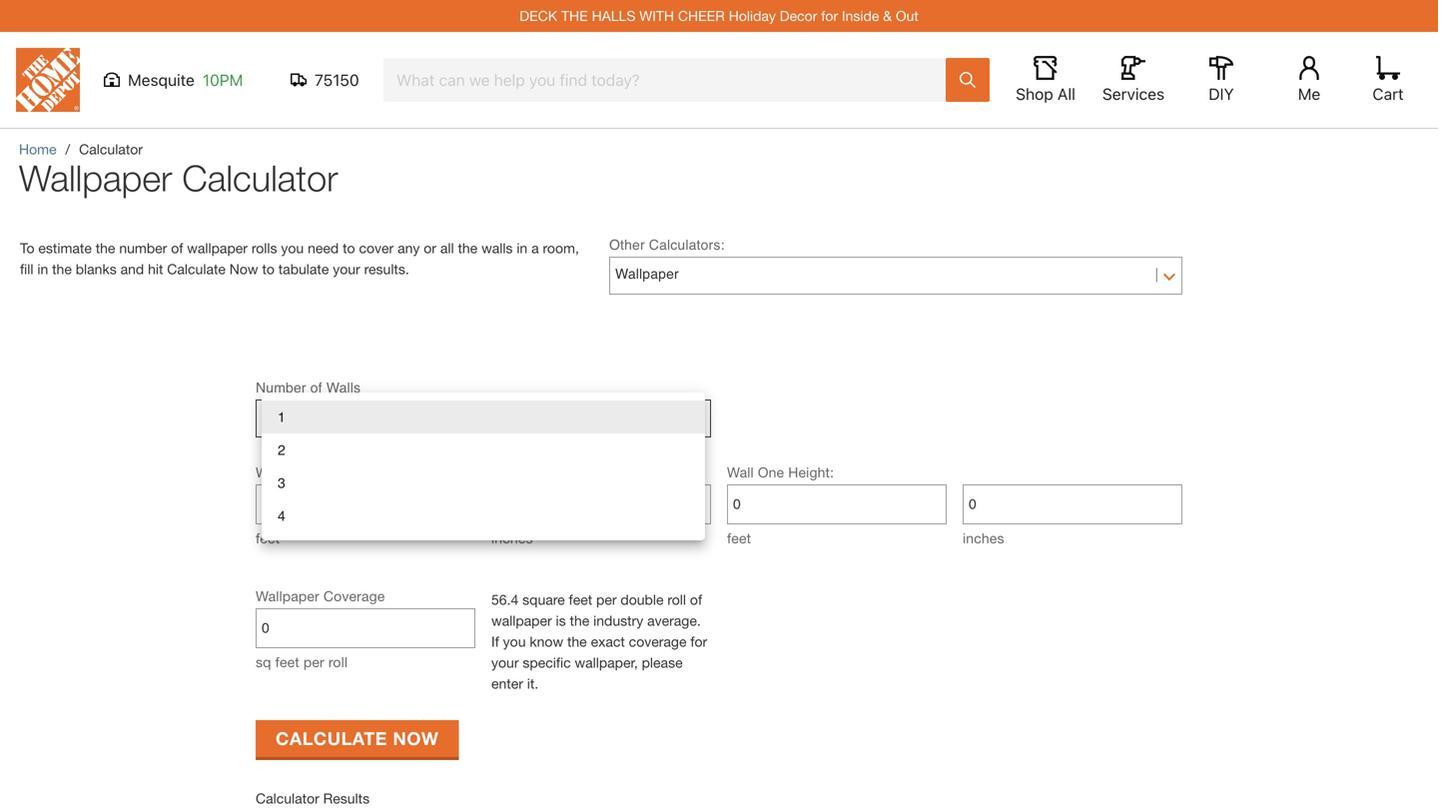 Task type: vqa. For each thing, say whether or not it's contained in the screenshot.
the Plates related to Outlet Wall Plates
no



Task type: describe. For each thing, give the bounding box(es) containing it.
now
[[230, 261, 258, 277]]

please
[[642, 654, 683, 671]]

home
[[19, 141, 57, 157]]

of inside to estimate the number of wallpaper rolls   you need to cover any or all the walls in a room, fill in the blanks and hit calculate now to tabulate your results.
[[171, 240, 183, 256]]

exact
[[591, 633, 625, 650]]

industry
[[593, 612, 643, 629]]

wallpaper inside the home / calculator wallpaper calculator
[[19, 156, 172, 199]]

halls
[[592, 7, 636, 24]]

3 option
[[262, 466, 705, 499]]

out
[[896, 7, 919, 24]]

inside
[[842, 7, 879, 24]]

calculator left results
[[256, 790, 319, 807]]

diy button
[[1190, 56, 1253, 104]]

2 option
[[262, 433, 705, 466]]

sq
[[256, 654, 271, 670]]

2 inches from the left
[[963, 530, 1004, 546]]

services
[[1103, 84, 1165, 103]]

a
[[531, 240, 539, 256]]

56.4 square feet
[[491, 591, 592, 608]]

deck the halls with cheer holiday decor for inside & out link
[[520, 7, 919, 24]]

the right is
[[570, 612, 590, 629]]

deck
[[520, 7, 557, 24]]

feet down wall one height:
[[727, 530, 751, 546]]

blanks
[[76, 261, 117, 277]]

cheer
[[678, 7, 725, 24]]

diy
[[1209, 84, 1234, 103]]

calculator up rolls
[[182, 156, 338, 199]]

per double roll of wallpaper is the industry average. if you know the exact coverage for your specific wallpaper, please enter it.
[[491, 591, 707, 692]]

coverage
[[323, 588, 385, 604]]

75150 button
[[291, 70, 360, 90]]

home link
[[19, 141, 57, 157]]

results.
[[364, 261, 409, 277]]

2
[[278, 442, 286, 458]]

walls
[[326, 380, 361, 396]]

holiday
[[729, 7, 776, 24]]

hit
[[148, 261, 163, 277]]

any
[[398, 240, 420, 256]]

cart link
[[1366, 56, 1410, 104]]

the right know
[[567, 633, 587, 650]]

1 inches from the left
[[491, 530, 533, 546]]

walls
[[481, 240, 513, 256]]

services button
[[1102, 56, 1166, 104]]

room,
[[543, 240, 579, 256]]

0 horizontal spatial roll
[[328, 654, 348, 670]]

calculate now button
[[256, 720, 459, 757]]

one for length:
[[286, 464, 313, 480]]

specific
[[523, 654, 571, 671]]

4
[[278, 508, 286, 524]]

wallpaper button
[[615, 259, 1177, 288]]

feet down 4
[[256, 530, 280, 546]]

results
[[323, 790, 370, 807]]

1 2 3 4
[[278, 409, 286, 524]]

one for height:
[[758, 464, 784, 480]]

56.4
[[491, 591, 519, 608]]

if
[[491, 633, 499, 650]]

it.
[[527, 675, 539, 692]]

calculate
[[167, 261, 226, 277]]

cover
[[359, 240, 394, 256]]

other
[[609, 237, 645, 253]]

the home depot logo image
[[16, 48, 80, 112]]

feet right sq
[[275, 654, 299, 670]]

you inside per double roll of wallpaper is the industry average. if you know the exact coverage for your specific wallpaper, please enter it.
[[503, 633, 526, 650]]

list box containing 1
[[262, 393, 705, 540]]

to estimate the number of wallpaper rolls   you need to cover any or all the walls in a room, fill in the blanks and hit calculate now to tabulate your results.
[[20, 240, 579, 277]]

enter
[[491, 675, 523, 692]]

the
[[561, 7, 588, 24]]

square
[[522, 591, 565, 608]]

&
[[883, 7, 892, 24]]

home / calculator wallpaper calculator
[[19, 141, 338, 199]]

calculator results
[[256, 790, 370, 807]]

the up blanks
[[96, 240, 115, 256]]

mesquite
[[128, 70, 195, 89]]



Task type: locate. For each thing, give the bounding box(es) containing it.
other calculators:
[[609, 237, 725, 253]]

0 horizontal spatial your
[[333, 261, 360, 277]]

all
[[1058, 84, 1076, 103]]

1 for 1
[[262, 409, 270, 425]]

0 horizontal spatial you
[[281, 240, 304, 256]]

1 horizontal spatial wallpaper
[[256, 588, 319, 604]]

1 horizontal spatial you
[[503, 633, 526, 650]]

1 vertical spatial you
[[503, 633, 526, 650]]

length:
[[317, 464, 365, 480]]

1 option
[[262, 401, 705, 433]]

me
[[1298, 84, 1321, 103]]

rolls
[[252, 240, 277, 256]]

0 horizontal spatial one
[[286, 464, 313, 480]]

number
[[256, 380, 306, 396]]

of up calculate
[[171, 240, 183, 256]]

1 vertical spatial in
[[37, 261, 48, 277]]

average.
[[647, 612, 701, 629]]

roll down coverage
[[328, 654, 348, 670]]

of left walls
[[310, 380, 322, 396]]

wallpaper coverage
[[256, 588, 385, 604]]

wallpaper up calculate
[[187, 240, 248, 256]]

2 vertical spatial wallpaper
[[256, 588, 319, 604]]

wallpaper for wallpaper popup button
[[615, 266, 679, 282]]

wall one height:
[[727, 464, 834, 480]]

1 horizontal spatial in
[[517, 240, 528, 256]]

now
[[393, 728, 439, 749]]

1 vertical spatial of
[[310, 380, 322, 396]]

2 one from the left
[[758, 464, 784, 480]]

roll up average.
[[668, 591, 686, 608]]

you right if
[[503, 633, 526, 650]]

for
[[821, 7, 838, 24], [691, 633, 707, 650]]

per
[[596, 591, 617, 608], [304, 654, 324, 670]]

1 vertical spatial to
[[262, 261, 275, 277]]

wallpaper down other calculators:
[[615, 266, 679, 282]]

one
[[286, 464, 313, 480], [758, 464, 784, 480]]

sq feet per roll
[[256, 654, 348, 670]]

1 button
[[262, 402, 705, 431]]

0 horizontal spatial 1
[[262, 409, 270, 425]]

the down estimate
[[52, 261, 72, 277]]

1 horizontal spatial of
[[310, 380, 322, 396]]

wallpaper,
[[575, 654, 638, 671]]

0 horizontal spatial of
[[171, 240, 183, 256]]

you inside to estimate the number of wallpaper rolls   you need to cover any or all the walls in a room, fill in the blanks and hit calculate now to tabulate your results.
[[281, 240, 304, 256]]

or
[[424, 240, 436, 256]]

0 horizontal spatial per
[[304, 654, 324, 670]]

1 horizontal spatial to
[[343, 240, 355, 256]]

0 vertical spatial wallpaper
[[187, 240, 248, 256]]

1 inside dropdown button
[[262, 409, 270, 425]]

wallpaper
[[187, 240, 248, 256], [491, 612, 552, 629]]

0 horizontal spatial for
[[691, 633, 707, 650]]

1 horizontal spatial per
[[596, 591, 617, 608]]

calculators:
[[649, 237, 725, 253]]

calculator
[[79, 141, 143, 157], [182, 156, 338, 199], [256, 790, 319, 807]]

shop all
[[1016, 84, 1076, 103]]

your inside to estimate the number of wallpaper rolls   you need to cover any or all the walls in a room, fill in the blanks and hit calculate now to tabulate your results.
[[333, 261, 360, 277]]

per inside per double roll of wallpaper is the industry average. if you know the exact coverage for your specific wallpaper, please enter it.
[[596, 591, 617, 608]]

in left a
[[517, 240, 528, 256]]

What can we help you find today? search field
[[397, 59, 945, 101]]

wallpaper left coverage
[[256, 588, 319, 604]]

1 for 1 2 3 4
[[278, 409, 286, 425]]

1 wall from the left
[[256, 464, 282, 480]]

1 horizontal spatial roll
[[668, 591, 686, 608]]

0 vertical spatial of
[[171, 240, 183, 256]]

None number field
[[262, 485, 469, 523], [497, 485, 705, 523], [733, 485, 941, 523], [969, 485, 1177, 523], [262, 609, 469, 647], [262, 485, 469, 523], [497, 485, 705, 523], [733, 485, 941, 523], [969, 485, 1177, 523], [262, 609, 469, 647]]

to
[[343, 240, 355, 256], [262, 261, 275, 277]]

wallpaper down 56.4 on the left of the page
[[491, 612, 552, 629]]

wallpaper inside to estimate the number of wallpaper rolls   you need to cover any or all the walls in a room, fill in the blanks and hit calculate now to tabulate your results.
[[187, 240, 248, 256]]

1 horizontal spatial inches
[[963, 530, 1004, 546]]

wallpaper
[[19, 156, 172, 199], [615, 266, 679, 282], [256, 588, 319, 604]]

in right fill
[[37, 261, 48, 277]]

0 vertical spatial for
[[821, 7, 838, 24]]

1 horizontal spatial your
[[491, 654, 519, 671]]

0 horizontal spatial wallpaper
[[19, 156, 172, 199]]

2 vertical spatial of
[[690, 591, 702, 608]]

75150
[[315, 70, 359, 89]]

of
[[171, 240, 183, 256], [310, 380, 322, 396], [690, 591, 702, 608]]

one left height:
[[758, 464, 784, 480]]

wall one length:
[[256, 464, 365, 480]]

inches
[[491, 530, 533, 546], [963, 530, 1004, 546]]

is
[[556, 612, 566, 629]]

2 1 from the left
[[278, 409, 286, 425]]

one right '1 2 3 4'
[[286, 464, 313, 480]]

1 vertical spatial per
[[304, 654, 324, 670]]

0 vertical spatial per
[[596, 591, 617, 608]]

wall for wall one height:
[[727, 464, 754, 480]]

and
[[120, 261, 144, 277]]

you
[[281, 240, 304, 256], [503, 633, 526, 650]]

1 horizontal spatial wall
[[727, 464, 754, 480]]

mesquite 10pm
[[128, 70, 243, 89]]

0 horizontal spatial in
[[37, 261, 48, 277]]

4 option
[[262, 499, 705, 532]]

in
[[517, 240, 528, 256], [37, 261, 48, 277]]

wall left height:
[[727, 464, 754, 480]]

shop
[[1016, 84, 1053, 103]]

fill
[[20, 261, 33, 277]]

your
[[333, 261, 360, 277], [491, 654, 519, 671]]

the right all
[[458, 240, 478, 256]]

know
[[530, 633, 563, 650]]

decor
[[780, 7, 817, 24]]

shop all button
[[1014, 56, 1078, 104]]

your up enter
[[491, 654, 519, 671]]

double
[[621, 591, 664, 608]]

2 horizontal spatial wallpaper
[[615, 266, 679, 282]]

need
[[308, 240, 339, 256]]

the
[[96, 240, 115, 256], [458, 240, 478, 256], [52, 261, 72, 277], [570, 612, 590, 629], [567, 633, 587, 650]]

1 vertical spatial wallpaper
[[615, 266, 679, 282]]

your down need at the top
[[333, 261, 360, 277]]

10pm
[[203, 70, 243, 89]]

per up industry
[[596, 591, 617, 608]]

for down average.
[[691, 633, 707, 650]]

roll
[[668, 591, 686, 608], [328, 654, 348, 670]]

deck the halls with cheer holiday decor for inside & out
[[520, 7, 919, 24]]

your inside per double roll of wallpaper is the industry average. if you know the exact coverage for your specific wallpaper, please enter it.
[[491, 654, 519, 671]]

1 vertical spatial roll
[[328, 654, 348, 670]]

0 horizontal spatial to
[[262, 261, 275, 277]]

all
[[440, 240, 454, 256]]

feet right square
[[569, 591, 592, 608]]

0 vertical spatial to
[[343, 240, 355, 256]]

0 horizontal spatial wallpaper
[[187, 240, 248, 256]]

feet
[[256, 530, 280, 546], [727, 530, 751, 546], [569, 591, 592, 608], [275, 654, 299, 670]]

you up tabulate
[[281, 240, 304, 256]]

1 horizontal spatial one
[[758, 464, 784, 480]]

wallpaper inside popup button
[[615, 266, 679, 282]]

estimate
[[38, 240, 92, 256]]

1 1 from the left
[[262, 409, 270, 425]]

me button
[[1277, 56, 1341, 104]]

to right need at the top
[[343, 240, 355, 256]]

wall
[[256, 464, 282, 480], [727, 464, 754, 480]]

0 vertical spatial your
[[333, 261, 360, 277]]

1 horizontal spatial wallpaper
[[491, 612, 552, 629]]

wallpaper inside per double roll of wallpaper is the industry average. if you know the exact coverage for your specific wallpaper, please enter it.
[[491, 612, 552, 629]]

1 vertical spatial wallpaper
[[491, 612, 552, 629]]

0 vertical spatial in
[[517, 240, 528, 256]]

to
[[20, 240, 34, 256]]

0 vertical spatial wallpaper
[[19, 156, 172, 199]]

of up average.
[[690, 591, 702, 608]]

number of walls
[[256, 380, 361, 396]]

calculate
[[276, 728, 388, 749]]

wallpaper up estimate
[[19, 156, 172, 199]]

cart
[[1373, 84, 1404, 103]]

1 horizontal spatial for
[[821, 7, 838, 24]]

per right sq
[[304, 654, 324, 670]]

list box
[[262, 393, 705, 540]]

0 horizontal spatial inches
[[491, 530, 533, 546]]

calculator right /
[[79, 141, 143, 157]]

roll inside per double roll of wallpaper is the industry average. if you know the exact coverage for your specific wallpaper, please enter it.
[[668, 591, 686, 608]]

2 wall from the left
[[727, 464, 754, 480]]

for left inside
[[821, 7, 838, 24]]

height:
[[788, 464, 834, 480]]

wallpaper for wallpaper coverage
[[256, 588, 319, 604]]

tabulate
[[278, 261, 329, 277]]

with
[[639, 7, 674, 24]]

2 horizontal spatial of
[[690, 591, 702, 608]]

1
[[262, 409, 270, 425], [278, 409, 286, 425]]

1 one from the left
[[286, 464, 313, 480]]

1 horizontal spatial 1
[[278, 409, 286, 425]]

of inside per double roll of wallpaper is the industry average. if you know the exact coverage for your specific wallpaper, please enter it.
[[690, 591, 702, 608]]

3
[[278, 475, 286, 491]]

0 vertical spatial you
[[281, 240, 304, 256]]

coverage
[[629, 633, 687, 650]]

0 horizontal spatial wall
[[256, 464, 282, 480]]

number
[[119, 240, 167, 256]]

wall for wall one length:
[[256, 464, 282, 480]]

wall down 2
[[256, 464, 282, 480]]

for inside per double roll of wallpaper is the industry average. if you know the exact coverage for your specific wallpaper, please enter it.
[[691, 633, 707, 650]]

calculate now
[[276, 728, 439, 749]]

1 vertical spatial for
[[691, 633, 707, 650]]

1 vertical spatial your
[[491, 654, 519, 671]]

0 vertical spatial roll
[[668, 591, 686, 608]]

to down rolls
[[262, 261, 275, 277]]

/
[[65, 141, 70, 157]]



